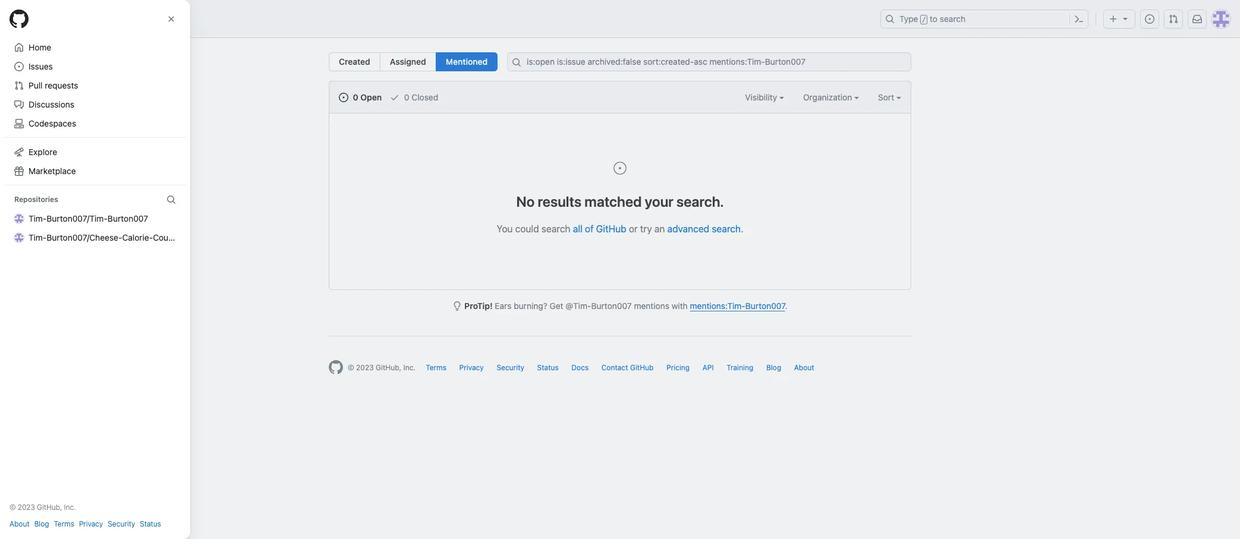 Task type: vqa. For each thing, say whether or not it's contained in the screenshot.
8th Open issue element from the bottom
no



Task type: describe. For each thing, give the bounding box(es) containing it.
Search all issues text field
[[508, 52, 912, 71]]

an
[[655, 224, 665, 234]]

sort
[[879, 92, 895, 102]]

organization
[[804, 92, 855, 102]]

triangle down image
[[1121, 14, 1131, 23]]

0 for open
[[353, 92, 359, 102]]

mentions:tim-burton007 link
[[690, 301, 786, 311]]

1 vertical spatial privacy
[[79, 520, 103, 529]]

visibility button
[[746, 91, 785, 104]]

0 horizontal spatial terms
[[54, 520, 74, 529]]

0 vertical spatial status
[[537, 363, 559, 372]]

about for about blog terms privacy security status
[[10, 520, 30, 529]]

tim- for burton007/tim-
[[29, 214, 47, 224]]

organization button
[[804, 91, 860, 104]]

1 vertical spatial about link
[[10, 519, 30, 530]]

2 horizontal spatial search
[[940, 14, 966, 24]]

0 horizontal spatial security link
[[108, 519, 135, 530]]

0 horizontal spatial .
[[741, 224, 744, 234]]

about for about
[[795, 363, 815, 372]]

counter
[[153, 233, 184, 243]]

0 vertical spatial about link
[[795, 363, 815, 372]]

advanced search link
[[668, 224, 741, 234]]

of
[[585, 224, 594, 234]]

mentions:tim-
[[690, 301, 746, 311]]

type / to search
[[900, 14, 966, 24]]

1 vertical spatial .
[[786, 301, 788, 311]]

contact github
[[602, 363, 654, 372]]

matched
[[585, 193, 642, 210]]

light bulb image
[[453, 302, 462, 311]]

discussions
[[29, 99, 74, 109]]

0 horizontal spatial search
[[542, 224, 571, 234]]

/
[[922, 15, 927, 24]]

burton007/cheese-
[[47, 233, 122, 243]]

homepage image
[[329, 360, 343, 375]]

0 vertical spatial privacy
[[460, 363, 484, 372]]

pull requests
[[29, 80, 78, 90]]

tim- for burton007/cheese-
[[29, 233, 47, 243]]

notifications image
[[1193, 14, 1203, 24]]

tim-burton007/cheese-calorie-counter
[[29, 233, 184, 243]]

protip! ears burning? get @tim-burton007 mentions with mentions:tim-burton007 .
[[465, 301, 788, 311]]

0 closed link
[[390, 91, 439, 104]]

issues link
[[10, 57, 181, 76]]

codespaces
[[29, 118, 76, 128]]

0 open link
[[339, 91, 382, 104]]

could
[[516, 224, 539, 234]]

you could search all of github or try an advanced search .
[[497, 224, 744, 234]]

mentions
[[634, 301, 670, 311]]

0 vertical spatial blog link
[[767, 363, 782, 372]]

to
[[930, 14, 938, 24]]

training link
[[727, 363, 754, 372]]

training
[[727, 363, 754, 372]]

closed
[[412, 92, 439, 102]]

marketplace link
[[10, 162, 181, 181]]

all of github link
[[573, 224, 627, 234]]

0 horizontal spatial privacy link
[[79, 519, 103, 530]]

home link
[[10, 38, 181, 57]]

tim-burton007/cheese-calorie-counter link
[[10, 228, 184, 247]]

check image
[[390, 93, 400, 102]]

pricing link
[[667, 363, 690, 372]]

0 horizontal spatial terms link
[[54, 519, 74, 530]]

docs link
[[572, 363, 589, 372]]

explore link
[[10, 143, 181, 162]]

burning?
[[514, 301, 548, 311]]

your
[[645, 193, 674, 210]]

1 horizontal spatial inc.
[[404, 363, 416, 372]]

1 vertical spatial github
[[631, 363, 654, 372]]

1 vertical spatial ©
[[10, 503, 16, 512]]

issue opened image inside 0 open link
[[339, 93, 349, 102]]

burton007/tim-
[[47, 214, 108, 224]]

tim-burton007/tim-burton007
[[29, 214, 148, 224]]

home
[[29, 42, 51, 52]]

explore
[[29, 147, 57, 157]]

0 for closed
[[404, 92, 410, 102]]

0 closed
[[402, 92, 439, 102]]



Task type: locate. For each thing, give the bounding box(es) containing it.
0 vertical spatial github,
[[376, 363, 402, 372]]

0 horizontal spatial status
[[140, 520, 161, 529]]

0 vertical spatial privacy link
[[460, 363, 484, 372]]

issue opened image
[[1146, 14, 1155, 24], [339, 93, 349, 102]]

privacy
[[460, 363, 484, 372], [79, 520, 103, 529]]

1 horizontal spatial privacy link
[[460, 363, 484, 372]]

command palette image
[[1075, 14, 1084, 24]]

© 2023 github, inc. right homepage image at left
[[348, 363, 416, 372]]

status link
[[537, 363, 559, 372], [140, 519, 161, 530]]

search right to
[[940, 14, 966, 24]]

pull
[[29, 80, 43, 90]]

1 horizontal spatial 0
[[404, 92, 410, 102]]

github right of
[[597, 224, 627, 234]]

issues element
[[329, 52, 498, 71]]

with
[[672, 301, 688, 311]]

inc.
[[404, 363, 416, 372], [64, 503, 76, 512]]

0 vertical spatial security link
[[497, 363, 525, 372]]

1 vertical spatial terms link
[[54, 519, 74, 530]]

0 vertical spatial .
[[741, 224, 744, 234]]

search.
[[677, 193, 724, 210]]

issue opened image
[[613, 161, 628, 175]]

search
[[940, 14, 966, 24], [542, 224, 571, 234], [712, 224, 741, 234]]

search down search.
[[712, 224, 741, 234]]

get
[[550, 301, 564, 311]]

1 horizontal spatial about
[[795, 363, 815, 372]]

1 horizontal spatial privacy
[[460, 363, 484, 372]]

1 horizontal spatial issue opened image
[[1146, 14, 1155, 24]]

sort button
[[879, 91, 902, 104]]

0 horizontal spatial status link
[[140, 519, 161, 530]]

1 0 from the left
[[353, 92, 359, 102]]

results
[[538, 193, 582, 210]]

1 horizontal spatial search
[[712, 224, 741, 234]]

0 left open
[[353, 92, 359, 102]]

0 vertical spatial github
[[597, 224, 627, 234]]

@tim-
[[566, 301, 592, 311]]

about blog terms privacy security status
[[10, 520, 161, 529]]

github
[[597, 224, 627, 234], [631, 363, 654, 372]]

1 horizontal spatial terms
[[426, 363, 447, 372]]

1 vertical spatial github,
[[37, 503, 62, 512]]

0 vertical spatial © 2023 github, inc.
[[348, 363, 416, 372]]

github right the contact
[[631, 363, 654, 372]]

© 2023 github, inc. up about blog terms privacy security status
[[10, 503, 76, 512]]

list
[[62, 10, 874, 29]]

pricing
[[667, 363, 690, 372]]

1 vertical spatial about
[[10, 520, 30, 529]]

dialog
[[0, 0, 190, 540]]

0 vertical spatial issue opened image
[[1146, 14, 1155, 24]]

0 horizontal spatial security
[[108, 520, 135, 529]]

type
[[900, 14, 919, 24]]

security
[[497, 363, 525, 372], [108, 520, 135, 529]]

0 horizontal spatial privacy
[[79, 520, 103, 529]]

api
[[703, 363, 714, 372]]

calorie-
[[122, 233, 153, 243]]

1 horizontal spatial .
[[786, 301, 788, 311]]

1 vertical spatial issue opened image
[[339, 93, 349, 102]]

1 horizontal spatial terms link
[[426, 363, 447, 372]]

0 right check icon
[[404, 92, 410, 102]]

1 horizontal spatial © 2023 github, inc.
[[348, 363, 416, 372]]

requests
[[45, 80, 78, 90]]

0
[[353, 92, 359, 102], [404, 92, 410, 102]]

assigned link
[[380, 52, 437, 71]]

0 open
[[351, 92, 382, 102]]

burton007 inside 'link'
[[108, 214, 148, 224]]

2 tim- from the top
[[29, 233, 47, 243]]

2 0 from the left
[[404, 92, 410, 102]]

1 tim- from the top
[[29, 214, 47, 224]]

github, right homepage image at left
[[376, 363, 402, 372]]

0 vertical spatial 2023
[[356, 363, 374, 372]]

security link
[[497, 363, 525, 372], [108, 519, 135, 530]]

advanced
[[668, 224, 710, 234]]

1 horizontal spatial github
[[631, 363, 654, 372]]

assigned
[[390, 57, 426, 67]]

blog link
[[767, 363, 782, 372], [34, 519, 49, 530]]

repositories list
[[10, 209, 184, 247]]

©
[[348, 363, 354, 372], [10, 503, 16, 512]]

1 vertical spatial security link
[[108, 519, 135, 530]]

0 horizontal spatial about
[[10, 520, 30, 529]]

0 vertical spatial blog
[[767, 363, 782, 372]]

about link
[[795, 363, 815, 372], [10, 519, 30, 530]]

1 vertical spatial terms
[[54, 520, 74, 529]]

1 horizontal spatial security
[[497, 363, 525, 372]]

tim-
[[29, 214, 47, 224], [29, 233, 47, 243]]

0 horizontal spatial github
[[597, 224, 627, 234]]

open
[[361, 92, 382, 102]]

issues
[[29, 61, 53, 71]]

protip!
[[465, 301, 493, 311]]

0 vertical spatial about
[[795, 363, 815, 372]]

1 vertical spatial blog
[[34, 520, 49, 529]]

0 vertical spatial terms link
[[426, 363, 447, 372]]

dialog containing home
[[0, 0, 190, 540]]

pull requests link
[[10, 76, 181, 95]]

0 horizontal spatial 0
[[353, 92, 359, 102]]

search image
[[512, 58, 522, 67]]

github, up about blog terms privacy security status
[[37, 503, 62, 512]]

github,
[[376, 363, 402, 372], [37, 503, 62, 512]]

api link
[[703, 363, 714, 372]]

1 horizontal spatial blog link
[[767, 363, 782, 372]]

no
[[517, 193, 535, 210]]

0 horizontal spatial inc.
[[64, 503, 76, 512]]

0 horizontal spatial about link
[[10, 519, 30, 530]]

about
[[795, 363, 815, 372], [10, 520, 30, 529]]

0 vertical spatial status link
[[537, 363, 559, 372]]

1 horizontal spatial burton007
[[592, 301, 632, 311]]

or
[[629, 224, 638, 234]]

1 horizontal spatial status
[[537, 363, 559, 372]]

1 horizontal spatial github,
[[376, 363, 402, 372]]

0 horizontal spatial 2023
[[18, 503, 35, 512]]

2 horizontal spatial burton007
[[746, 301, 786, 311]]

0 horizontal spatial blog
[[34, 520, 49, 529]]

privacy link
[[460, 363, 484, 372], [79, 519, 103, 530]]

try
[[641, 224, 652, 234]]

.
[[741, 224, 744, 234], [786, 301, 788, 311]]

1 horizontal spatial status link
[[537, 363, 559, 372]]

1 vertical spatial © 2023 github, inc.
[[10, 503, 76, 512]]

1 vertical spatial blog link
[[34, 519, 49, 530]]

marketplace
[[29, 166, 76, 176]]

visibility
[[746, 92, 780, 102]]

1 horizontal spatial blog
[[767, 363, 782, 372]]

1 horizontal spatial 2023
[[356, 363, 374, 372]]

git pull request image
[[1170, 14, 1179, 24]]

0 vertical spatial security
[[497, 363, 525, 372]]

1 horizontal spatial security link
[[497, 363, 525, 372]]

search left all
[[542, 224, 571, 234]]

you
[[497, 224, 513, 234]]

0 horizontal spatial github,
[[37, 503, 62, 512]]

close image
[[167, 14, 176, 24]]

0 horizontal spatial ©
[[10, 503, 16, 512]]

0 horizontal spatial blog link
[[34, 519, 49, 530]]

1 vertical spatial privacy link
[[79, 519, 103, 530]]

1 vertical spatial security
[[108, 520, 135, 529]]

contact github link
[[602, 363, 654, 372]]

ears
[[495, 301, 512, 311]]

tim-burton007/tim-burton007 link
[[10, 209, 181, 228]]

terms link
[[426, 363, 447, 372], [54, 519, 74, 530]]

Issues search field
[[508, 52, 912, 71]]

1 vertical spatial status link
[[140, 519, 161, 530]]

repositories
[[14, 195, 58, 204]]

all
[[573, 224, 583, 234]]

docs
[[572, 363, 589, 372]]

burton007
[[108, 214, 148, 224], [592, 301, 632, 311], [746, 301, 786, 311]]

0 vertical spatial tim-
[[29, 214, 47, 224]]

issue opened image left git pull request icon
[[1146, 14, 1155, 24]]

0 horizontal spatial © 2023 github, inc.
[[10, 503, 76, 512]]

contact
[[602, 363, 629, 372]]

discussions link
[[10, 95, 181, 114]]

open global navigation menu image
[[14, 14, 24, 24]]

© 2023 github, inc.
[[348, 363, 416, 372], [10, 503, 76, 512]]

plus image
[[1109, 14, 1119, 24]]

codespaces link
[[10, 114, 181, 133]]

issue opened image left 0 open
[[339, 93, 349, 102]]

1 vertical spatial status
[[140, 520, 161, 529]]

1 vertical spatial 2023
[[18, 503, 35, 512]]

1 vertical spatial inc.
[[64, 503, 76, 512]]

created link
[[329, 52, 381, 71]]

created
[[339, 57, 370, 67]]

no results matched your search.
[[517, 193, 724, 210]]

terms
[[426, 363, 447, 372], [54, 520, 74, 529]]

status
[[537, 363, 559, 372], [140, 520, 161, 529]]

1 horizontal spatial ©
[[348, 363, 354, 372]]

1 vertical spatial tim-
[[29, 233, 47, 243]]

0 horizontal spatial issue opened image
[[339, 93, 349, 102]]

0 vertical spatial terms
[[426, 363, 447, 372]]

0 horizontal spatial burton007
[[108, 214, 148, 224]]

1 horizontal spatial about link
[[795, 363, 815, 372]]

0 vertical spatial inc.
[[404, 363, 416, 372]]

blog
[[767, 363, 782, 372], [34, 520, 49, 529]]

0 vertical spatial ©
[[348, 363, 354, 372]]



